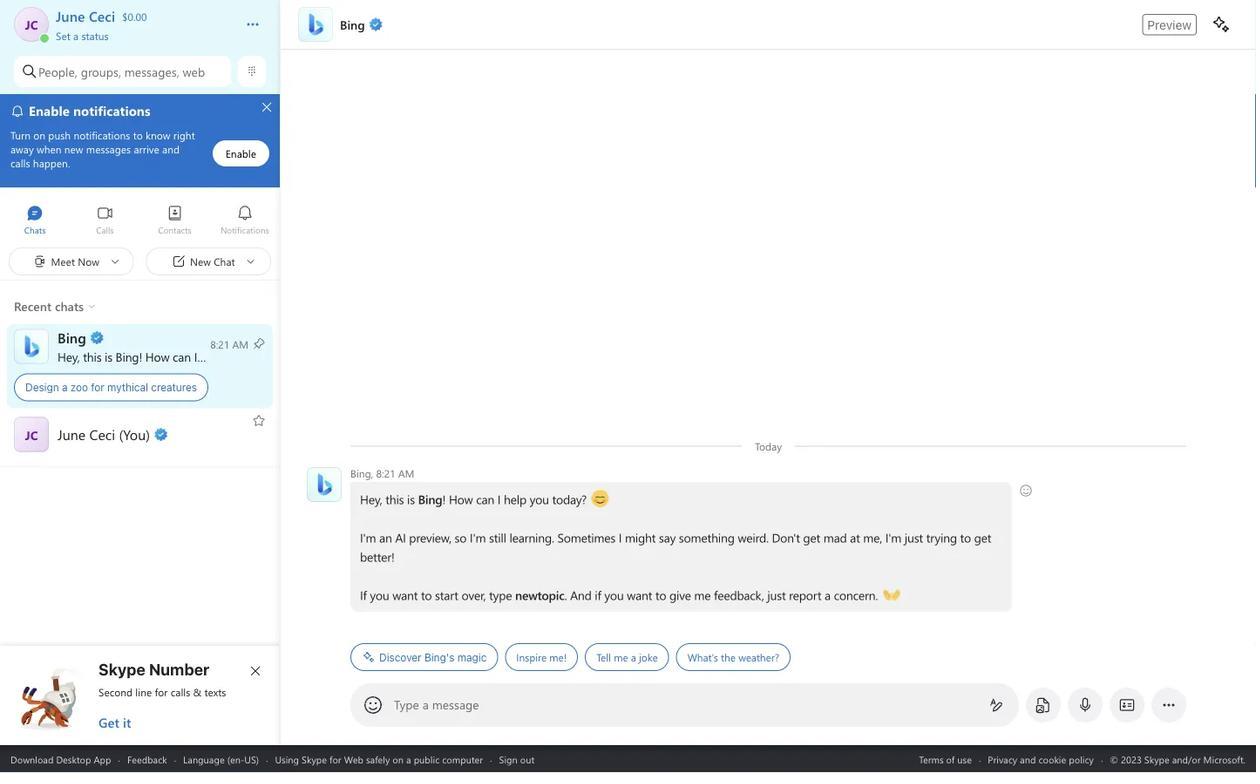 Task type: describe. For each thing, give the bounding box(es) containing it.
at
[[850, 530, 860, 546]]

0 horizontal spatial this
[[83, 349, 102, 365]]

if
[[595, 587, 601, 604]]

web
[[344, 753, 364, 766]]

safely
[[366, 753, 390, 766]]

download desktop app link
[[10, 753, 111, 766]]

feedback link
[[127, 753, 167, 766]]

so
[[455, 530, 467, 546]]

download desktop app
[[10, 753, 111, 766]]

1 vertical spatial bing
[[418, 491, 443, 508]]

texts
[[205, 685, 226, 699]]

zoo
[[70, 382, 88, 394]]

a right 'on'
[[406, 753, 411, 766]]

messages,
[[124, 63, 179, 80]]

people, groups, messages, web
[[38, 63, 205, 80]]

me!
[[550, 651, 567, 665]]

us)
[[244, 753, 259, 766]]

terms of use link
[[919, 753, 972, 766]]

type
[[394, 697, 419, 713]]

number
[[149, 660, 210, 679]]

a left zoo
[[62, 382, 68, 394]]

preview,
[[409, 530, 452, 546]]

newtopic . and if you want to give me feedback, just report a concern.
[[515, 587, 882, 604]]

an
[[379, 530, 392, 546]]

out
[[520, 753, 535, 766]]

tell me a joke
[[597, 651, 658, 665]]

report
[[789, 587, 822, 604]]

(en-
[[227, 753, 245, 766]]

second
[[99, 685, 133, 699]]

bing, 8:21 am
[[351, 467, 415, 481]]

i'm an ai preview, so i'm still learning. sometimes i might say something weird. don't get mad at me, i'm just trying to get better! if you want to start over, type
[[360, 530, 995, 604]]

1 vertical spatial today?
[[553, 491, 587, 508]]

weather?
[[739, 651, 780, 665]]

feedback,
[[714, 587, 765, 604]]

a right the type
[[423, 697, 429, 713]]

sometimes
[[558, 530, 616, 546]]

(openhands)
[[883, 586, 949, 602]]

and
[[570, 587, 592, 604]]

joke
[[639, 651, 658, 665]]

discover bing's magic
[[379, 651, 487, 664]]

0 horizontal spatial help
[[200, 349, 223, 365]]

type a message
[[394, 697, 479, 713]]

preview
[[1148, 17, 1192, 32]]

0 vertical spatial skype
[[99, 660, 145, 679]]

just inside i'm an ai preview, so i'm still learning. sometimes i might say something weird. don't get mad at me, i'm just trying to get better! if you want to start over, type
[[905, 530, 924, 546]]

2 get from the left
[[975, 530, 992, 546]]

newtopic
[[515, 587, 565, 604]]

language (en-us)
[[183, 753, 259, 766]]

0 vertical spatial hey,
[[58, 349, 80, 365]]

a inside tell me a joke button
[[631, 651, 637, 665]]

1 horizontal spatial hey, this is bing ! how can i help you today?
[[360, 491, 590, 508]]

if
[[360, 587, 367, 604]]

(smileeyes)
[[592, 490, 649, 506]]

terms
[[919, 753, 944, 766]]

start
[[435, 587, 459, 604]]

calls
[[171, 685, 190, 699]]

creatures
[[151, 382, 197, 394]]

tell
[[597, 651, 611, 665]]

what's
[[688, 651, 718, 665]]

0 horizontal spatial hey, this is bing ! how can i help you today?
[[58, 349, 287, 365]]

1 horizontal spatial to
[[656, 587, 667, 604]]

1 horizontal spatial hey,
[[360, 491, 382, 508]]

type
[[489, 587, 512, 604]]

inspire me! button
[[505, 644, 578, 672]]

say
[[659, 530, 676, 546]]

better!
[[360, 549, 395, 565]]

on
[[393, 753, 404, 766]]

1 vertical spatial !
[[443, 491, 446, 508]]

get
[[99, 714, 119, 732]]

weird.
[[738, 530, 769, 546]]

1 vertical spatial just
[[768, 587, 786, 604]]

don't
[[772, 530, 800, 546]]

0 vertical spatial for
[[91, 382, 104, 394]]

0 vertical spatial bing
[[116, 349, 139, 365]]

inspire
[[517, 651, 547, 665]]

still
[[489, 530, 507, 546]]

2 want from the left
[[627, 587, 653, 604]]

the
[[721, 651, 736, 665]]

1 vertical spatial how
[[449, 491, 473, 508]]

language (en-us) link
[[183, 753, 259, 766]]

a right report
[[825, 587, 831, 604]]

skype number
[[99, 660, 210, 679]]

it
[[123, 714, 131, 732]]

desktop
[[56, 753, 91, 766]]

want inside i'm an ai preview, so i'm still learning. sometimes i might say something weird. don't get mad at me, i'm just trying to get better! if you want to start over, type
[[393, 587, 418, 604]]

0 horizontal spatial to
[[421, 587, 432, 604]]

learning.
[[510, 530, 555, 546]]

design
[[25, 382, 59, 394]]

me,
[[864, 530, 883, 546]]

bing's
[[425, 651, 455, 664]]

sign out
[[499, 753, 535, 766]]

cookie
[[1039, 753, 1067, 766]]

groups,
[[81, 63, 121, 80]]



Task type: vqa. For each thing, say whether or not it's contained in the screenshot.
the topmost Hey,
yes



Task type: locate. For each thing, give the bounding box(es) containing it.
3 i'm from the left
[[886, 530, 902, 546]]

i left might
[[619, 530, 622, 546]]

concern.
[[834, 587, 878, 604]]

how up 'so'
[[449, 491, 473, 508]]

is down am
[[407, 491, 415, 508]]

can up creatures
[[173, 349, 191, 365]]

1 horizontal spatial me
[[695, 587, 711, 604]]

0 vertical spatial how
[[145, 349, 170, 365]]

for for using skype for web safely on a public computer
[[330, 753, 342, 766]]

i'm right me, on the right bottom of page
[[886, 530, 902, 546]]

tab list
[[0, 197, 280, 245]]

a inside set a status button
[[73, 28, 79, 42]]

1 vertical spatial i
[[498, 491, 501, 508]]

i inside i'm an ai preview, so i'm still learning. sometimes i might say something weird. don't get mad at me, i'm just trying to get better! if you want to start over, type
[[619, 530, 622, 546]]

something
[[679, 530, 735, 546]]

this up zoo
[[83, 349, 102, 365]]

!
[[139, 349, 142, 365], [443, 491, 446, 508]]

bing
[[116, 349, 139, 365], [418, 491, 443, 508]]

skype number element
[[15, 660, 266, 732]]

get right trying
[[975, 530, 992, 546]]

line
[[136, 685, 152, 699]]

to left 'give' in the bottom of the page
[[656, 587, 667, 604]]

me
[[695, 587, 711, 604], [614, 651, 628, 665]]

1 want from the left
[[393, 587, 418, 604]]

1 horizontal spatial how
[[449, 491, 473, 508]]

set
[[56, 28, 70, 42]]

bing up mythical
[[116, 349, 139, 365]]

web
[[183, 63, 205, 80]]

0 vertical spatial is
[[105, 349, 112, 365]]

0 horizontal spatial is
[[105, 349, 112, 365]]

tell me a joke button
[[585, 644, 670, 672]]

using skype for web safely on a public computer
[[275, 753, 483, 766]]

1 get from the left
[[804, 530, 821, 546]]

over,
[[462, 587, 486, 604]]

1 horizontal spatial help
[[504, 491, 527, 508]]

bing,
[[351, 467, 373, 481]]

! up mythical
[[139, 349, 142, 365]]

set a status button
[[56, 24, 228, 42]]

public
[[414, 753, 440, 766]]

1 horizontal spatial this
[[386, 491, 404, 508]]

! up preview,
[[443, 491, 446, 508]]

inspire me!
[[517, 651, 567, 665]]

0 vertical spatial today?
[[249, 349, 283, 365]]

0 horizontal spatial can
[[173, 349, 191, 365]]

for
[[91, 382, 104, 394], [155, 685, 168, 699], [330, 753, 342, 766]]

i'm left an
[[360, 530, 376, 546]]

0 horizontal spatial skype
[[99, 660, 145, 679]]

0 horizontal spatial me
[[614, 651, 628, 665]]

1 vertical spatial can
[[476, 491, 495, 508]]

1 horizontal spatial is
[[407, 491, 415, 508]]

0 horizontal spatial today?
[[249, 349, 283, 365]]

Type a message text field
[[395, 697, 976, 715]]

hey, down bing,
[[360, 491, 382, 508]]

this
[[83, 349, 102, 365], [386, 491, 404, 508]]

get
[[804, 530, 821, 546], [975, 530, 992, 546]]

privacy and cookie policy
[[988, 753, 1094, 766]]

0 vertical spatial just
[[905, 530, 924, 546]]

hey, this is bing ! how can i help you today? up creatures
[[58, 349, 287, 365]]

2 horizontal spatial for
[[330, 753, 342, 766]]

bing up preview,
[[418, 491, 443, 508]]

me right 'give' in the bottom of the page
[[695, 587, 711, 604]]

.
[[565, 587, 567, 604]]

0 vertical spatial !
[[139, 349, 142, 365]]

1 horizontal spatial today?
[[553, 491, 587, 508]]

people,
[[38, 63, 77, 80]]

i'm
[[360, 530, 376, 546], [470, 530, 486, 546], [886, 530, 902, 546]]

sign
[[499, 753, 518, 766]]

1 vertical spatial for
[[155, 685, 168, 699]]

message
[[432, 697, 479, 713]]

hey, this is bing ! how can i help you today? up 'so'
[[360, 491, 590, 508]]

1 vertical spatial hey,
[[360, 491, 382, 508]]

for right line
[[155, 685, 168, 699]]

me inside button
[[614, 651, 628, 665]]

is
[[105, 349, 112, 365], [407, 491, 415, 508]]

8:21
[[376, 467, 396, 481]]

1 horizontal spatial !
[[443, 491, 446, 508]]

1 horizontal spatial can
[[476, 491, 495, 508]]

to left start
[[421, 587, 432, 604]]

you inside i'm an ai preview, so i'm still learning. sometimes i might say something weird. don't get mad at me, i'm just trying to get better! if you want to start over, type
[[370, 587, 389, 604]]

0 horizontal spatial i'm
[[360, 530, 376, 546]]

1 vertical spatial skype
[[302, 753, 327, 766]]

1 horizontal spatial for
[[155, 685, 168, 699]]

hey, this is bing ! how can i help you today?
[[58, 349, 287, 365], [360, 491, 590, 508]]

to right trying
[[961, 530, 972, 546]]

0 horizontal spatial want
[[393, 587, 418, 604]]

just left report
[[768, 587, 786, 604]]

me right tell
[[614, 651, 628, 665]]

want left start
[[393, 587, 418, 604]]

1 horizontal spatial i'm
[[470, 530, 486, 546]]

want left 'give' in the bottom of the page
[[627, 587, 653, 604]]

0 vertical spatial me
[[695, 587, 711, 604]]

2 horizontal spatial to
[[961, 530, 972, 546]]

1 horizontal spatial i
[[498, 491, 501, 508]]

0 horizontal spatial !
[[139, 349, 142, 365]]

download
[[10, 753, 54, 766]]

i up still
[[498, 491, 501, 508]]

2 horizontal spatial i
[[619, 530, 622, 546]]

sign out link
[[499, 753, 535, 766]]

today?
[[249, 349, 283, 365], [553, 491, 587, 508]]

just left trying
[[905, 530, 924, 546]]

using skype for web safely on a public computer link
[[275, 753, 483, 766]]

1 horizontal spatial skype
[[302, 753, 327, 766]]

0 vertical spatial help
[[200, 349, 223, 365]]

set a status
[[56, 28, 109, 42]]

0 horizontal spatial i
[[194, 349, 197, 365]]

how up creatures
[[145, 349, 170, 365]]

0 horizontal spatial for
[[91, 382, 104, 394]]

what's the weather? button
[[676, 644, 791, 672]]

might
[[625, 530, 656, 546]]

policy
[[1069, 753, 1094, 766]]

2 horizontal spatial i'm
[[886, 530, 902, 546]]

can up still
[[476, 491, 495, 508]]

second line for calls & texts
[[99, 685, 226, 699]]

0 vertical spatial i
[[194, 349, 197, 365]]

1 vertical spatial help
[[504, 491, 527, 508]]

0 horizontal spatial get
[[804, 530, 821, 546]]

1 horizontal spatial bing
[[418, 491, 443, 508]]

terms of use
[[919, 753, 972, 766]]

ai
[[395, 530, 406, 546]]

i'm right 'so'
[[470, 530, 486, 546]]

i up creatures
[[194, 349, 197, 365]]

trying
[[927, 530, 958, 546]]

1 vertical spatial is
[[407, 491, 415, 508]]

hey,
[[58, 349, 80, 365], [360, 491, 382, 508]]

get left mad at the bottom right
[[804, 530, 821, 546]]

0 horizontal spatial just
[[768, 587, 786, 604]]

computer
[[442, 753, 483, 766]]

people, groups, messages, web button
[[14, 56, 231, 87]]

&
[[193, 685, 202, 699]]

want
[[393, 587, 418, 604], [627, 587, 653, 604]]

0 horizontal spatial bing
[[116, 349, 139, 365]]

and
[[1020, 753, 1036, 766]]

use
[[958, 753, 972, 766]]

for for second line for calls & texts
[[155, 685, 168, 699]]

skype up second
[[99, 660, 145, 679]]

1 horizontal spatial just
[[905, 530, 924, 546]]

app
[[94, 753, 111, 766]]

using
[[275, 753, 299, 766]]

language
[[183, 753, 225, 766]]

is up design a zoo for mythical creatures
[[105, 349, 112, 365]]

0 horizontal spatial how
[[145, 349, 170, 365]]

you
[[226, 349, 246, 365], [530, 491, 549, 508], [370, 587, 389, 604], [605, 587, 624, 604]]

a left joke
[[631, 651, 637, 665]]

am
[[398, 467, 415, 481]]

for right zoo
[[91, 382, 104, 394]]

2 vertical spatial for
[[330, 753, 342, 766]]

1 vertical spatial me
[[614, 651, 628, 665]]

give
[[670, 587, 691, 604]]

can
[[173, 349, 191, 365], [476, 491, 495, 508]]

feedback
[[127, 753, 167, 766]]

hey, up zoo
[[58, 349, 80, 365]]

for inside skype number element
[[155, 685, 168, 699]]

2 i'm from the left
[[470, 530, 486, 546]]

skype right using
[[302, 753, 327, 766]]

1 horizontal spatial get
[[975, 530, 992, 546]]

0 vertical spatial hey, this is bing ! how can i help you today?
[[58, 349, 287, 365]]

just
[[905, 530, 924, 546], [768, 587, 786, 604]]

get it
[[99, 714, 131, 732]]

0 horizontal spatial hey,
[[58, 349, 80, 365]]

i
[[194, 349, 197, 365], [498, 491, 501, 508], [619, 530, 622, 546]]

skype
[[99, 660, 145, 679], [302, 753, 327, 766]]

discover
[[379, 651, 422, 664]]

1 vertical spatial this
[[386, 491, 404, 508]]

0 vertical spatial can
[[173, 349, 191, 365]]

a right set
[[73, 28, 79, 42]]

this down 8:21
[[386, 491, 404, 508]]

0 vertical spatial this
[[83, 349, 102, 365]]

design a zoo for mythical creatures
[[25, 382, 197, 394]]

2 vertical spatial i
[[619, 530, 622, 546]]

status
[[81, 28, 109, 42]]

to
[[961, 530, 972, 546], [421, 587, 432, 604], [656, 587, 667, 604]]

1 horizontal spatial want
[[627, 587, 653, 604]]

1 i'm from the left
[[360, 530, 376, 546]]

for left web
[[330, 753, 342, 766]]

privacy and cookie policy link
[[988, 753, 1094, 766]]

of
[[947, 753, 955, 766]]

1 vertical spatial hey, this is bing ! how can i help you today?
[[360, 491, 590, 508]]



